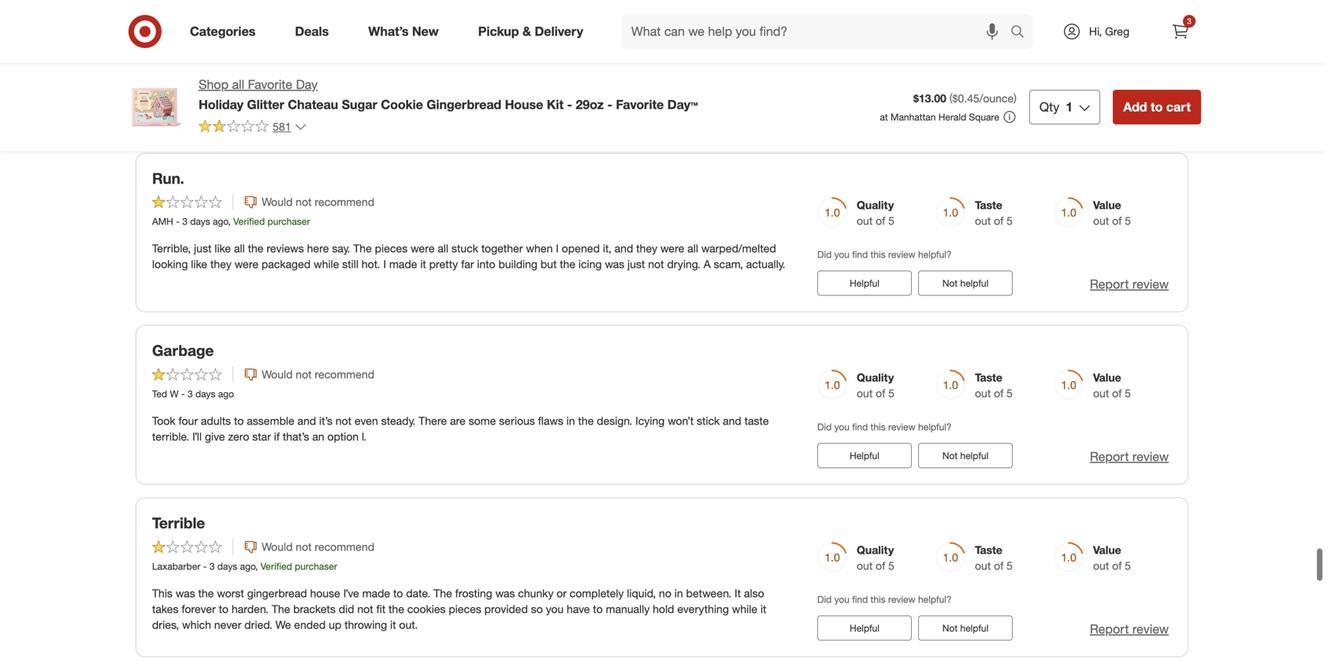Task type: locate. For each thing, give the bounding box(es) containing it.
not helpful for terrible
[[943, 623, 989, 634]]

1 horizontal spatial and
[[615, 242, 633, 256]]

2 horizontal spatial in
[[675, 587, 683, 601]]

2 report review from the top
[[1090, 277, 1169, 292]]

1 vertical spatial quality out of 5
[[857, 371, 895, 400]]

0 vertical spatial value out of 5
[[1093, 198, 1131, 228]]

1 vertical spatial did
[[817, 421, 832, 433]]

drying.
[[667, 258, 701, 271]]

1 vertical spatial made
[[362, 587, 390, 601]]

to
[[1151, 99, 1163, 115], [234, 414, 244, 428], [393, 587, 403, 601], [219, 603, 229, 616], [593, 603, 603, 616]]

were up "drying."
[[661, 242, 684, 256]]

1 vertical spatial verified
[[233, 216, 265, 227]]

serious
[[499, 414, 535, 428]]

3 right amh
[[182, 216, 188, 227]]

1 vertical spatial purchaser
[[268, 216, 310, 227]]

in left their
[[178, 41, 186, 55]]

purchaser for terrible
[[295, 561, 337, 573]]

3 recommend from the top
[[315, 540, 374, 554]]

4 report review from the top
[[1090, 622, 1169, 637]]

made right hot.
[[389, 258, 417, 271]]

2 horizontal spatial were
[[661, 242, 684, 256]]

was up provided
[[495, 587, 515, 601]]

0 vertical spatial just
[[194, 242, 212, 256]]

the up forever
[[198, 587, 214, 601]]

this for garbage
[[871, 421, 886, 433]]

come
[[545, 41, 575, 55]]

to up zero on the bottom of the page
[[234, 414, 244, 428]]

a
[[704, 258, 711, 271]]

helpful button for run.
[[817, 271, 912, 296]]

0 vertical spatial pieces
[[375, 242, 408, 256]]

3 did you find this review helpful? from the top
[[817, 594, 952, 606]]

3 quality from the top
[[857, 543, 894, 557]]

hi,
[[1089, 24, 1102, 38]]

3 inside 3 link
[[1187, 16, 1192, 26]]

2 not from the top
[[943, 278, 958, 289]]

2 report from the top
[[1090, 277, 1129, 292]]

cookies
[[407, 603, 446, 616]]

dries,
[[152, 618, 179, 632]]

0 vertical spatial did
[[817, 249, 832, 261]]

2 helpful from the top
[[960, 278, 989, 289]]

all right shop
[[232, 77, 244, 92]]

1 horizontal spatial like
[[215, 242, 231, 256]]

would not recommend up i've
[[262, 540, 374, 554]]

days for right
[[247, 15, 268, 27]]

house up brackets
[[310, 587, 340, 601]]

into
[[477, 258, 495, 271]]

value
[[1093, 198, 1121, 212], [1093, 371, 1121, 385], [1093, 543, 1121, 557]]

0 horizontal spatial they
[[210, 258, 232, 271]]

would not recommend for garbage
[[262, 368, 374, 381]]

throwing
[[345, 618, 387, 632]]

value for terrible
[[1093, 543, 1121, 557]]

3 link
[[1163, 14, 1198, 49]]

1 vertical spatial value
[[1093, 371, 1121, 385]]

0 vertical spatial helpful?
[[918, 249, 952, 261]]

0 vertical spatial in
[[178, 41, 186, 55]]

quality out of 5 for run.
[[857, 198, 895, 228]]

would up reviews
[[262, 195, 293, 209]]

What can we help you find? suggestions appear below search field
[[622, 14, 1014, 49]]

4 helpful from the top
[[960, 623, 989, 634]]

1 horizontal spatial it
[[420, 258, 426, 271]]

0 vertical spatial value
[[1093, 198, 1121, 212]]

pieces down frosting
[[449, 603, 481, 616]]

2 recommend from the top
[[315, 368, 374, 381]]

3 helpful from the top
[[850, 623, 880, 634]]

house down what's new
[[388, 41, 418, 55]]

not left "drying."
[[648, 258, 664, 271]]

in right flaws
[[567, 414, 575, 428]]

you for terrible
[[834, 594, 850, 606]]

4 not helpful button from the top
[[918, 616, 1013, 641]]

1 horizontal spatial the
[[353, 242, 372, 256]]

0 vertical spatial while
[[314, 258, 339, 271]]

581
[[273, 120, 291, 133]]

0 vertical spatial i
[[556, 242, 559, 256]]

0 vertical spatial like
[[215, 242, 231, 256]]

ago for gingerbread
[[240, 561, 255, 573]]

ago
[[270, 15, 285, 27], [213, 216, 228, 227], [218, 388, 234, 400], [240, 561, 255, 573]]

value out of 5 for terrible
[[1093, 543, 1131, 573]]

2 would not recommend from the top
[[262, 368, 374, 381]]

all down amh - 3 days ago , verified purchaser
[[234, 242, 245, 256]]

helpful button
[[817, 271, 912, 296], [817, 443, 912, 469], [817, 616, 912, 641]]

0 vertical spatial did you find this review helpful?
[[817, 249, 952, 261]]

frosting
[[455, 587, 492, 601]]

gingerbread right a
[[325, 41, 385, 55]]

adults
[[201, 414, 231, 428]]

3 not helpful button from the top
[[918, 443, 1013, 469]]

1 helpful? from the top
[[918, 249, 952, 261]]

0 vertical spatial gingerbread
[[325, 41, 385, 55]]

find for run.
[[852, 249, 868, 261]]

this was the worst gingerbread house i've made to date. the frosting was chunky or completely liquid, no in between. it also takes forever to harden. the brackets did not fit the cookies pieces provided so you have to manually hold everything while it dries, which never dried. we ended up throwing it out.
[[152, 587, 767, 632]]

zero
[[228, 430, 249, 444]]

they right it,
[[636, 242, 657, 256]]

2 report review button from the top
[[1090, 276, 1169, 294]]

would not recommend up it's
[[262, 368, 374, 381]]

0 horizontal spatial ,
[[228, 216, 231, 227]]

did you find this review helpful? for run.
[[817, 249, 952, 261]]

taste for run.
[[975, 198, 1003, 212]]

value out of 5 for garbage
[[1093, 371, 1131, 400]]

quality for garbage
[[857, 371, 894, 385]]

not inside took four adults to assemble and it's not even steady. there are some serious flaws in the design. icying won't stick and taste terrible. i'll give zero star if that's an option l.
[[336, 414, 352, 428]]

in
[[178, 41, 186, 55], [567, 414, 575, 428], [675, 587, 683, 601]]

taste out of 5 for run.
[[975, 198, 1013, 228]]

2 would from the top
[[262, 368, 293, 381]]

4 not from the top
[[943, 623, 958, 634]]

i'll
[[192, 430, 202, 444]]

were up pretty
[[411, 242, 435, 256]]

days up "worst"
[[217, 561, 237, 573]]

helpful button for garbage
[[817, 443, 912, 469]]

1 horizontal spatial in
[[567, 414, 575, 428]]

not up option
[[336, 414, 352, 428]]

-
[[233, 15, 237, 27], [567, 97, 572, 112], [607, 97, 613, 112], [176, 216, 180, 227], [181, 388, 185, 400], [203, 561, 207, 573]]

the left design.
[[578, 414, 594, 428]]

0 vertical spatial it
[[420, 258, 426, 271]]

1 would not recommend from the top
[[262, 195, 374, 209]]

helpful for terrible
[[960, 623, 989, 634]]

was up forever
[[176, 587, 195, 601]]

1 horizontal spatial i
[[556, 242, 559, 256]]

just right icing
[[628, 258, 645, 271]]

report review button for run.
[[1090, 276, 1169, 294]]

days for worst
[[217, 561, 237, 573]]

delivery
[[535, 24, 583, 39]]

hi, greg
[[1089, 24, 1130, 38]]

report review button
[[1090, 103, 1169, 121], [1090, 276, 1169, 294], [1090, 448, 1169, 466], [1090, 621, 1169, 639]]

2 this from the top
[[871, 421, 886, 433]]

it down also
[[761, 603, 767, 616]]

3 report review button from the top
[[1090, 448, 1169, 466]]

verified up the packaged at the top of page
[[233, 216, 265, 227]]

1 vertical spatial find
[[852, 421, 868, 433]]

an
[[312, 430, 324, 444]]

1 not helpful from the top
[[943, 105, 989, 117]]

3 right greg on the top
[[1187, 16, 1192, 26]]

0 vertical spatial favorite
[[248, 77, 292, 92]]

1 find from the top
[[852, 249, 868, 261]]

3 helpful from the top
[[960, 450, 989, 462]]

1 taste out of 5 from the top
[[975, 198, 1013, 228]]

recommend up say.
[[315, 195, 374, 209]]

2 vertical spatial would
[[262, 540, 293, 554]]

1 would from the top
[[262, 195, 293, 209]]

/ounce
[[980, 92, 1014, 105]]

like down amh - 3 days ago , verified purchaser
[[215, 242, 231, 256]]

2 value from the top
[[1093, 371, 1121, 385]]

0 horizontal spatial gingerbread
[[247, 587, 307, 601]]

recommend up i've
[[315, 540, 374, 554]]

1 horizontal spatial just
[[628, 258, 645, 271]]

4 report review button from the top
[[1090, 621, 1169, 639]]

1 horizontal spatial gingerbread
[[325, 41, 385, 55]]

find for garbage
[[852, 421, 868, 433]]

mind
[[240, 41, 264, 55]]

2 quality out of 5 from the top
[[857, 371, 895, 400]]

2 helpful? from the top
[[918, 421, 952, 433]]

2 helpful button from the top
[[817, 443, 912, 469]]

was inside terrible, just like all the reviews here say. the pieces were all stuck together when i opened it, and they were all warped/melted looking like they were packaged while still hot. i made it pretty far into building but the icing was just not drying. a scam, actually.
[[605, 258, 624, 271]]

favorite left day™
[[616, 97, 664, 112]]

design.
[[597, 414, 632, 428]]

still
[[342, 258, 359, 271]]

, up harden.
[[255, 561, 258, 573]]

made up the fit
[[362, 587, 390, 601]]

0 horizontal spatial while
[[314, 258, 339, 271]]

2 vertical spatial purchaser
[[295, 561, 337, 573]]

quality out of 5 for terrible
[[857, 543, 895, 573]]

would up assemble
[[262, 368, 293, 381]]

3 up mind
[[240, 15, 245, 27]]

i right hot.
[[383, 258, 386, 271]]

1 vertical spatial would not recommend
[[262, 368, 374, 381]]

3 did from the top
[[817, 594, 832, 606]]

1 vertical spatial i
[[383, 258, 386, 271]]

2 vertical spatial in
[[675, 587, 683, 601]]

so
[[531, 603, 543, 616]]

1 vertical spatial favorite
[[616, 97, 664, 112]]

like right looking
[[191, 258, 207, 271]]

report review
[[1090, 104, 1169, 120], [1090, 277, 1169, 292], [1090, 449, 1169, 465], [1090, 622, 1169, 637]]

at
[[880, 111, 888, 123]]

3 right laxabarber
[[209, 561, 215, 573]]

0 vertical spatial taste out of 5
[[975, 198, 1013, 228]]

0 vertical spatial quality
[[857, 198, 894, 212]]

did for run.
[[817, 249, 832, 261]]

categories
[[190, 24, 256, 39]]

1 vertical spatial would
[[262, 368, 293, 381]]

2 vertical spatial value
[[1093, 543, 1121, 557]]

ago up adults
[[218, 388, 234, 400]]

1 horizontal spatial while
[[732, 603, 758, 616]]

did for garbage
[[817, 421, 832, 433]]

1 vertical spatial value out of 5
[[1093, 371, 1131, 400]]

helpful? for terrible
[[918, 594, 952, 606]]

0 vertical spatial would not recommend
[[262, 195, 374, 209]]

2 not helpful from the top
[[943, 278, 989, 289]]

2 did you find this review helpful? from the top
[[817, 421, 952, 433]]

day™
[[667, 97, 698, 112]]

a
[[316, 41, 322, 55]]

the right but at the left top of the page
[[560, 258, 576, 271]]

made inside terrible, just like all the reviews here say. the pieces were all stuck together when i opened it, and they were all warped/melted looking like they were packaged while still hot. i made it pretty far into building but the icing was just not drying. a scam, actually.
[[389, 258, 417, 271]]

1 helpful button from the top
[[817, 271, 912, 296]]

gingerbread
[[325, 41, 385, 55], [247, 587, 307, 601]]

3 this from the top
[[871, 594, 886, 606]]

- right w
[[181, 388, 185, 400]]

together
[[481, 242, 523, 256]]

4 not helpful from the top
[[943, 623, 989, 634]]

1 value from the top
[[1093, 198, 1121, 212]]

out
[[857, 214, 873, 228], [975, 214, 991, 228], [1093, 214, 1109, 228], [857, 387, 873, 400], [975, 387, 991, 400], [1093, 387, 1109, 400], [857, 559, 873, 573], [975, 559, 991, 573], [1093, 559, 1109, 573]]

2 horizontal spatial was
[[605, 258, 624, 271]]

fit
[[376, 603, 386, 616]]

add to cart button
[[1113, 90, 1201, 125]]

2 taste out of 5 from the top
[[975, 371, 1013, 400]]

holiday
[[199, 97, 243, 112]]

just right terrible,
[[194, 242, 212, 256]]

pieces inside this was the worst gingerbread house i've made to date. the frosting was chunky or completely liquid, no in between. it also takes forever to harden. the brackets did not fit the cookies pieces provided so you have to manually hold everything while it dries, which never dried. we ended up throwing it out.
[[449, 603, 481, 616]]

recommend up it's
[[315, 368, 374, 381]]

3 quality out of 5 from the top
[[857, 543, 895, 573]]

days up mind
[[247, 15, 268, 27]]

this for terrible
[[871, 594, 886, 606]]

3 value from the top
[[1093, 543, 1121, 557]]

would not recommend up here
[[262, 195, 374, 209]]

1 vertical spatial gingerbread
[[247, 587, 307, 601]]

quality
[[857, 198, 894, 212], [857, 371, 894, 385], [857, 543, 894, 557]]

went
[[472, 41, 496, 55]]

value out of 5 for run.
[[1093, 198, 1131, 228]]

2 vertical spatial helpful button
[[817, 616, 912, 641]]

1 vertical spatial ,
[[255, 561, 258, 573]]

3 not helpful from the top
[[943, 450, 989, 462]]

0 vertical spatial helpful button
[[817, 271, 912, 296]]

but
[[541, 258, 557, 271]]

dried.
[[244, 618, 272, 632]]

reviews
[[267, 242, 304, 256]]

purchaser left the what's at left top
[[325, 15, 367, 27]]

2 vertical spatial taste out of 5
[[975, 543, 1013, 573]]

to inside took four adults to assemble and it's not even steady. there are some serious flaws in the design. icying won't stick and taste terrible. i'll give zero star if that's an option l.
[[234, 414, 244, 428]]

3 find from the top
[[852, 594, 868, 606]]

1 vertical spatial house
[[310, 587, 340, 601]]

not for garbage
[[943, 450, 958, 462]]

2 vertical spatial it
[[390, 618, 396, 632]]

0 vertical spatial recommend
[[315, 195, 374, 209]]

assemble
[[247, 414, 294, 428]]

3 value out of 5 from the top
[[1093, 543, 1131, 573]]

1 vertical spatial it
[[761, 603, 767, 616]]

pieces up hot.
[[375, 242, 408, 256]]

2 vertical spatial helpful
[[850, 623, 880, 634]]

0 horizontal spatial favorite
[[248, 77, 292, 92]]

pieces
[[375, 242, 408, 256], [449, 603, 481, 616]]

the up hot.
[[353, 242, 372, 256]]

taste out of 5 for garbage
[[975, 371, 1013, 400]]

we
[[276, 618, 291, 632]]

purchaser up brackets
[[295, 561, 337, 573]]

helpful for garbage
[[960, 450, 989, 462]]

3 taste out of 5 from the top
[[975, 543, 1013, 573]]

deals link
[[282, 14, 349, 49]]

you for run.
[[834, 249, 850, 261]]

0 horizontal spatial it
[[390, 618, 396, 632]]

would for run.
[[262, 195, 293, 209]]

in inside took four adults to assemble and it's not even steady. there are some serious flaws in the design. icying won't stick and taste terrible. i'll give zero star if that's an option l.
[[567, 414, 575, 428]]

sugar
[[342, 97, 377, 112]]

takes
[[152, 603, 179, 616]]

in right 'no'
[[675, 587, 683, 601]]

1 helpful from the top
[[850, 278, 880, 289]]

days right amh
[[190, 216, 210, 227]]

while down here
[[314, 258, 339, 271]]

0 horizontal spatial pieces
[[375, 242, 408, 256]]

gingerbread up harden.
[[247, 587, 307, 601]]

1 vertical spatial in
[[567, 414, 575, 428]]

2 value out of 5 from the top
[[1093, 371, 1131, 400]]

some
[[469, 414, 496, 428]]

report review for terrible
[[1090, 622, 1169, 637]]

and right it,
[[615, 242, 633, 256]]

3 helpful button from the top
[[817, 616, 912, 641]]

recommend for garbage
[[315, 368, 374, 381]]

not up here
[[296, 195, 312, 209]]

1 vertical spatial taste out of 5
[[975, 371, 1013, 400]]

, right amh
[[228, 216, 231, 227]]

find
[[852, 249, 868, 261], [852, 421, 868, 433], [852, 594, 868, 606]]

1 vertical spatial they
[[210, 258, 232, 271]]

3 not from the top
[[943, 450, 958, 462]]

1 quality from the top
[[857, 198, 894, 212]]

taste out of 5 for terrible
[[975, 543, 1013, 573]]

manhattan
[[891, 111, 936, 123]]

0 vertical spatial ,
[[228, 216, 231, 227]]

2 did from the top
[[817, 421, 832, 433]]

3 helpful? from the top
[[918, 594, 952, 606]]

amh
[[152, 216, 173, 227]]

not left the fit
[[357, 603, 373, 616]]

2 vertical spatial helpful?
[[918, 594, 952, 606]]

0 horizontal spatial was
[[176, 587, 195, 601]]

1 did from the top
[[817, 249, 832, 261]]

1 horizontal spatial they
[[636, 242, 657, 256]]

0 horizontal spatial house
[[310, 587, 340, 601]]

that's
[[283, 430, 309, 444]]

the inside terrible, just like all the reviews here say. the pieces were all stuck together when i opened it, and they were all warped/melted looking like they were packaged while still hot. i made it pretty far into building but the icing was just not drying. a scam, actually.
[[353, 242, 372, 256]]

1 vertical spatial while
[[732, 603, 758, 616]]

and inside terrible, just like all the reviews here say. the pieces were all stuck together when i opened it, and they were all warped/melted looking like they were packaged while still hot. i made it pretty far into building but the icing was just not drying. a scam, actually.
[[615, 242, 633, 256]]

the up we
[[272, 603, 290, 616]]

the up "cookies"
[[434, 587, 452, 601]]

2 find from the top
[[852, 421, 868, 433]]

review
[[1133, 104, 1169, 120], [888, 249, 916, 261], [1133, 277, 1169, 292], [888, 421, 916, 433], [1133, 449, 1169, 465], [888, 594, 916, 606], [1133, 622, 1169, 637]]

1 report review button from the top
[[1090, 103, 1169, 121]]

hot.
[[362, 258, 380, 271]]

it left out.
[[390, 618, 396, 632]]

also
[[744, 587, 764, 601]]

guest review image 1 of 1, zoom in image
[[152, 68, 207, 124]]

verified for terrible
[[261, 561, 292, 573]]

while down it
[[732, 603, 758, 616]]

0 vertical spatial would
[[262, 195, 293, 209]]

in inside this was the worst gingerbread house i've made to date. the frosting was chunky or completely liquid, no in between. it also takes forever to harden. the brackets did not fit the cookies pieces provided so you have to manually hold everything while it dries, which never dried. we ended up throwing it out.
[[675, 587, 683, 601]]

their
[[190, 41, 211, 55]]

1 not from the top
[[943, 105, 958, 117]]

and right the stick in the right of the page
[[723, 414, 742, 428]]

icying
[[636, 414, 665, 428]]

3 would not recommend from the top
[[262, 540, 374, 554]]

2 quality from the top
[[857, 371, 894, 385]]

3 right w
[[188, 388, 193, 400]]

2 horizontal spatial the
[[434, 587, 452, 601]]

2 vertical spatial value out of 5
[[1093, 543, 1131, 573]]

0 vertical spatial house
[[388, 41, 418, 55]]

0 vertical spatial helpful
[[850, 278, 880, 289]]

ago up "worst"
[[240, 561, 255, 573]]

made
[[389, 258, 417, 271], [362, 587, 390, 601]]

helpful for run.
[[960, 278, 989, 289]]

4 report from the top
[[1090, 622, 1129, 637]]

2 vertical spatial this
[[871, 594, 886, 606]]

ago for mind
[[270, 15, 285, 27]]

it
[[420, 258, 426, 271], [761, 603, 767, 616], [390, 618, 396, 632]]

gingerbread
[[427, 97, 501, 112]]

ago up designed
[[270, 15, 285, 27]]

2 vertical spatial did you find this review helpful?
[[817, 594, 952, 606]]

ago for the
[[213, 216, 228, 227]]

1 value out of 5 from the top
[[1093, 198, 1131, 228]]

not helpful button for terrible
[[918, 616, 1013, 641]]

the left reviews
[[248, 242, 264, 256]]

on,
[[578, 41, 593, 55]]

3 would from the top
[[262, 540, 293, 554]]

made inside this was the worst gingerbread house i've made to date. the frosting was chunky or completely liquid, no in between. it also takes forever to harden. the brackets did not fit the cookies pieces provided so you have to manually hold everything while it dries, which never dried. we ended up throwing it out.
[[362, 587, 390, 601]]

warped/melted
[[701, 242, 776, 256]]

581 link
[[199, 119, 307, 137]]

not inside this was the worst gingerbread house i've made to date. the frosting was chunky or completely liquid, no in between. it also takes forever to harden. the brackets did not fit the cookies pieces provided so you have to manually hold everything while it dries, which never dried. we ended up throwing it out.
[[357, 603, 373, 616]]

kit
[[547, 97, 564, 112]]

ted w - 3 days ago
[[152, 388, 234, 400]]

favorite up glitter
[[248, 77, 292, 92]]

1 this from the top
[[871, 249, 886, 261]]

they down amh - 3 days ago , verified purchaser
[[210, 258, 232, 271]]

2 vertical spatial verified
[[261, 561, 292, 573]]

1 quality out of 5 from the top
[[857, 198, 895, 228]]

did you find this review helpful?
[[817, 249, 952, 261], [817, 421, 952, 433], [817, 594, 952, 606]]

when
[[526, 242, 553, 256]]

add to cart
[[1123, 99, 1191, 115]]

i right when
[[556, 242, 559, 256]]

1 vertical spatial this
[[871, 421, 886, 433]]

was down it,
[[605, 258, 624, 271]]

harden.
[[232, 603, 269, 616]]

2 vertical spatial recommend
[[315, 540, 374, 554]]

3 report from the top
[[1090, 449, 1129, 465]]

not for run.
[[943, 278, 958, 289]]

1 did you find this review helpful? from the top
[[817, 249, 952, 261]]

taste out of 5
[[975, 198, 1013, 228], [975, 371, 1013, 400], [975, 543, 1013, 573]]

- right laxabarber
[[203, 561, 207, 573]]

days for all
[[190, 216, 210, 227]]

1 vertical spatial quality
[[857, 371, 894, 385]]

$0.45
[[953, 92, 980, 105]]

recommend for run.
[[315, 195, 374, 209]]

3 report review from the top
[[1090, 449, 1169, 465]]

0 vertical spatial verified
[[291, 15, 322, 27]]

would up laxabarber - 3 days ago , verified purchaser
[[262, 540, 293, 554]]

were left the packaged at the top of page
[[235, 258, 259, 271]]

helpful?
[[918, 249, 952, 261], [918, 421, 952, 433], [918, 594, 952, 606]]

would for garbage
[[262, 368, 293, 381]]

0 horizontal spatial the
[[272, 603, 290, 616]]

1 recommend from the top
[[315, 195, 374, 209]]

1 report from the top
[[1090, 104, 1129, 120]]

2 helpful from the top
[[850, 450, 880, 462]]

purchaser up reviews
[[268, 216, 310, 227]]

it left pretty
[[420, 258, 426, 271]]

, for terrible
[[255, 561, 258, 573]]

0 vertical spatial the
[[353, 242, 372, 256]]

report review for run.
[[1090, 277, 1169, 292]]

terrible, just like all the reviews here say. the pieces were all stuck together when i opened it, and they were all warped/melted looking like they were packaged while still hot. i made it pretty far into building but the icing was just not drying. a scam, actually.
[[152, 242, 785, 271]]

you for garbage
[[834, 421, 850, 433]]

while inside terrible, just like all the reviews here say. the pieces were all stuck together when i opened it, and they were all warped/melted looking like they were packaged while still hot. i made it pretty far into building but the icing was just not drying. a scam, actually.
[[314, 258, 339, 271]]

took
[[152, 414, 175, 428]]

helpful for run.
[[850, 278, 880, 289]]

verified up a
[[291, 15, 322, 27]]

1 vertical spatial recommend
[[315, 368, 374, 381]]

0 vertical spatial quality out of 5
[[857, 198, 895, 228]]

verified up harden.
[[261, 561, 292, 573]]

2 vertical spatial would not recommend
[[262, 540, 374, 554]]

to right add
[[1151, 99, 1163, 115]]

2 not helpful button from the top
[[918, 271, 1013, 296]]

1 vertical spatial like
[[191, 258, 207, 271]]

and left it's
[[297, 414, 316, 428]]

,
[[228, 216, 231, 227], [255, 561, 258, 573]]

0 vertical spatial find
[[852, 249, 868, 261]]

ago right amh
[[213, 216, 228, 227]]

what's new link
[[355, 14, 458, 49]]

report for run.
[[1090, 277, 1129, 292]]



Task type: describe. For each thing, give the bounding box(es) containing it.
provided
[[484, 603, 528, 616]]

1 vertical spatial just
[[628, 258, 645, 271]]

this
[[152, 587, 173, 601]]

far
[[461, 258, 474, 271]]

not helpful for garbage
[[943, 450, 989, 462]]

- right 29oz
[[607, 97, 613, 112]]

amh - 3 days ago , verified purchaser
[[152, 216, 310, 227]]

ended
[[294, 618, 326, 632]]

who in their right mind designed a gingerbread house with walls went outward. come on, target!
[[152, 41, 629, 55]]

1 horizontal spatial was
[[495, 587, 515, 601]]

greg
[[1105, 24, 1130, 38]]

day
[[296, 77, 318, 92]]

0 horizontal spatial and
[[297, 414, 316, 428]]

taste for terrible
[[975, 543, 1003, 557]]

0 horizontal spatial just
[[194, 242, 212, 256]]

date.
[[406, 587, 431, 601]]

0 horizontal spatial i
[[383, 258, 386, 271]]

search
[[1003, 25, 1041, 41]]

would for terrible
[[262, 540, 293, 554]]

cart
[[1166, 99, 1191, 115]]

0 horizontal spatial like
[[191, 258, 207, 271]]

not up laxabarber - 3 days ago , verified purchaser
[[296, 540, 312, 554]]

all up pretty
[[438, 242, 449, 256]]

categories link
[[177, 14, 275, 49]]

find for terrible
[[852, 594, 868, 606]]

are
[[450, 414, 466, 428]]

0 horizontal spatial were
[[235, 258, 259, 271]]

shop
[[199, 77, 229, 92]]

qty
[[1040, 99, 1060, 115]]

1 helpful from the top
[[960, 105, 989, 117]]

- up right
[[233, 15, 237, 27]]

you inside this was the worst gingerbread house i've made to date. the frosting was chunky or completely liquid, no in between. it also takes forever to harden. the brackets did not fit the cookies pieces provided so you have to manually hold everything while it dries, which never dried. we ended up throwing it out.
[[546, 603, 564, 616]]

would not recommend for terrible
[[262, 540, 374, 554]]

(
[[950, 92, 953, 105]]

1 horizontal spatial were
[[411, 242, 435, 256]]

stuck
[[452, 242, 478, 256]]

terrible
[[152, 514, 205, 533]]

which
[[182, 618, 211, 632]]

option
[[327, 430, 359, 444]]

it,
[[603, 242, 612, 256]]

$13.00 ( $0.45 /ounce )
[[914, 92, 1017, 105]]

not helpful button for garbage
[[918, 443, 1013, 469]]

value for garbage
[[1093, 371, 1121, 385]]

who
[[152, 41, 175, 55]]

it inside terrible, just like all the reviews here say. the pieces were all stuck together when i opened it, and they were all warped/melted looking like they were packaged while still hot. i made it pretty far into building but the icing was just not drying. a scam, actually.
[[420, 258, 426, 271]]

at manhattan herald square
[[880, 111, 999, 123]]

helpful? for run.
[[918, 249, 952, 261]]

not helpful button for run.
[[918, 271, 1013, 296]]

everything
[[677, 603, 729, 616]]

won't
[[668, 414, 694, 428]]

did you find this review helpful? for garbage
[[817, 421, 952, 433]]

chateau
[[288, 97, 338, 112]]

worst
[[217, 587, 244, 601]]

manually
[[606, 603, 650, 616]]

report review button for terrible
[[1090, 621, 1169, 639]]

target!
[[596, 41, 629, 55]]

helpful button for terrible
[[817, 616, 912, 641]]

0 horizontal spatial in
[[178, 41, 186, 55]]

monstertruckrace
[[152, 15, 231, 27]]

verified for run.
[[233, 216, 265, 227]]

did you find this review helpful? for terrible
[[817, 594, 952, 606]]

terrible,
[[152, 242, 191, 256]]

square
[[969, 111, 999, 123]]

quality for terrible
[[857, 543, 894, 557]]

run.
[[152, 169, 184, 187]]

$13.00
[[914, 92, 947, 105]]

scam,
[[714, 258, 743, 271]]

have
[[567, 603, 590, 616]]

days up adults
[[195, 388, 215, 400]]

even
[[355, 414, 378, 428]]

3 for this was the worst gingerbread house i've made to date. the frosting was chunky or completely liquid, no in between. it also takes forever to harden. the brackets did not fit the cookies pieces provided so you have to manually hold everything while it dries, which never dried. we ended up throwing it out.
[[209, 561, 215, 573]]

or
[[557, 587, 567, 601]]

this for run.
[[871, 249, 886, 261]]

29oz
[[576, 97, 604, 112]]

1 horizontal spatial favorite
[[616, 97, 664, 112]]

laxabarber
[[152, 561, 201, 573]]

not for terrible
[[943, 623, 958, 634]]

3 for terrible, just like all the reviews here say. the pieces were all stuck together when i opened it, and they were all warped/melted looking like they were packaged while still hot. i made it pretty far into building but the icing was just not drying. a scam, actually.
[[182, 216, 188, 227]]

- right amh
[[176, 216, 180, 227]]

actually.
[[746, 258, 785, 271]]

hold
[[653, 603, 674, 616]]

helpful for terrible
[[850, 623, 880, 634]]

would not recommend for run.
[[262, 195, 374, 209]]

taste inside took four adults to assemble and it's not even steady. there are some serious flaws in the design. icying won't stick and taste terrible. i'll give zero star if that's an option l.
[[745, 414, 769, 428]]

search button
[[1003, 14, 1041, 52]]

house inside this was the worst gingerbread house i've made to date. the frosting was chunky or completely liquid, no in between. it also takes forever to harden. the brackets did not fit the cookies pieces provided so you have to manually hold everything while it dries, which never dried. we ended up throwing it out.
[[310, 587, 340, 601]]

not helpful for run.
[[943, 278, 989, 289]]

1 report review from the top
[[1090, 104, 1169, 120]]

brackets
[[293, 603, 336, 616]]

gingerbread inside this was the worst gingerbread house i've made to date. the frosting was chunky or completely liquid, no in between. it also takes forever to harden. the brackets did not fit the cookies pieces provided so you have to manually hold everything while it dries, which never dried. we ended up throwing it out.
[[247, 587, 307, 601]]

all inside shop all favorite day holiday glitter chateau sugar cookie gingerbread house kit - 29oz - favorite day™
[[232, 77, 244, 92]]

house
[[505, 97, 543, 112]]

stick
[[697, 414, 720, 428]]

1 not helpful button from the top
[[918, 98, 1013, 124]]

2 horizontal spatial it
[[761, 603, 767, 616]]

1 vertical spatial the
[[434, 587, 452, 601]]

pretty
[[429, 258, 458, 271]]

to left the date.
[[393, 587, 403, 601]]

opened
[[562, 242, 600, 256]]

garbage
[[152, 342, 214, 360]]

it's
[[319, 414, 333, 428]]

report for terrible
[[1090, 622, 1129, 637]]

between.
[[686, 587, 732, 601]]

to inside button
[[1151, 99, 1163, 115]]

up
[[329, 618, 341, 632]]

2 vertical spatial the
[[272, 603, 290, 616]]

did for terrible
[[817, 594, 832, 606]]

right
[[215, 41, 237, 55]]

quality out of 5 for garbage
[[857, 371, 895, 400]]

no
[[659, 587, 671, 601]]

not inside terrible, just like all the reviews here say. the pieces were all stuck together when i opened it, and they were all warped/melted looking like they were packaged while still hot. i made it pretty far into building but the icing was just not drying. a scam, actually.
[[648, 258, 664, 271]]

to up the never at bottom left
[[219, 603, 229, 616]]

taste for garbage
[[975, 371, 1003, 385]]

pieces inside terrible, just like all the reviews here say. the pieces were all stuck together when i opened it, and they were all warped/melted looking like they were packaged while still hot. i made it pretty far into building but the icing was just not drying. a scam, actually.
[[375, 242, 408, 256]]

cookie
[[381, 97, 423, 112]]

the right the fit
[[389, 603, 404, 616]]

report for garbage
[[1090, 449, 1129, 465]]

quality for run.
[[857, 198, 894, 212]]

3 for who in their right mind designed a gingerbread house with walls went outward. come on, target!
[[240, 15, 245, 27]]

icing
[[579, 258, 602, 271]]

took four adults to assemble and it's not even steady. there are some serious flaws in the design. icying won't stick and taste terrible. i'll give zero star if that's an option l.
[[152, 414, 769, 444]]

2 horizontal spatial and
[[723, 414, 742, 428]]

to down the completely
[[593, 603, 603, 616]]

not up the that's
[[296, 368, 312, 381]]

helpful for garbage
[[850, 450, 880, 462]]

pickup
[[478, 24, 519, 39]]

forever
[[182, 603, 216, 616]]

recommend for terrible
[[315, 540, 374, 554]]

all up "drying."
[[688, 242, 698, 256]]

purchaser for run.
[[268, 216, 310, 227]]

&
[[523, 24, 531, 39]]

laxabarber - 3 days ago , verified purchaser
[[152, 561, 337, 573]]

0 vertical spatial purchaser
[[325, 15, 367, 27]]

report review for garbage
[[1090, 449, 1169, 465]]

pickup & delivery
[[478, 24, 583, 39]]

image of holiday glitter chateau sugar cookie gingerbread house kit - 29oz - favorite day™ image
[[123, 76, 186, 139]]

four
[[179, 414, 198, 428]]

value for run.
[[1093, 198, 1121, 212]]

herald
[[939, 111, 966, 123]]

, for run.
[[228, 216, 231, 227]]

terrible.
[[152, 430, 189, 444]]

out.
[[399, 618, 418, 632]]

- right kit
[[567, 97, 572, 112]]

the inside took four adults to assemble and it's not even steady. there are some serious flaws in the design. icying won't stick and taste terrible. i'll give zero star if that's an option l.
[[578, 414, 594, 428]]

0 vertical spatial they
[[636, 242, 657, 256]]

designed
[[267, 41, 313, 55]]

helpful? for garbage
[[918, 421, 952, 433]]

there
[[419, 414, 447, 428]]

while inside this was the worst gingerbread house i've made to date. the frosting was chunky or completely liquid, no in between. it also takes forever to harden. the brackets did not fit the cookies pieces provided so you have to manually hold everything while it dries, which never dried. we ended up throwing it out.
[[732, 603, 758, 616]]

say.
[[332, 242, 350, 256]]

flaws
[[538, 414, 563, 428]]

report review button for garbage
[[1090, 448, 1169, 466]]

1 horizontal spatial house
[[388, 41, 418, 55]]

what's
[[368, 24, 409, 39]]

packaged
[[262, 258, 311, 271]]

new
[[412, 24, 439, 39]]



Task type: vqa. For each thing, say whether or not it's contained in the screenshot.
Galaxy
no



